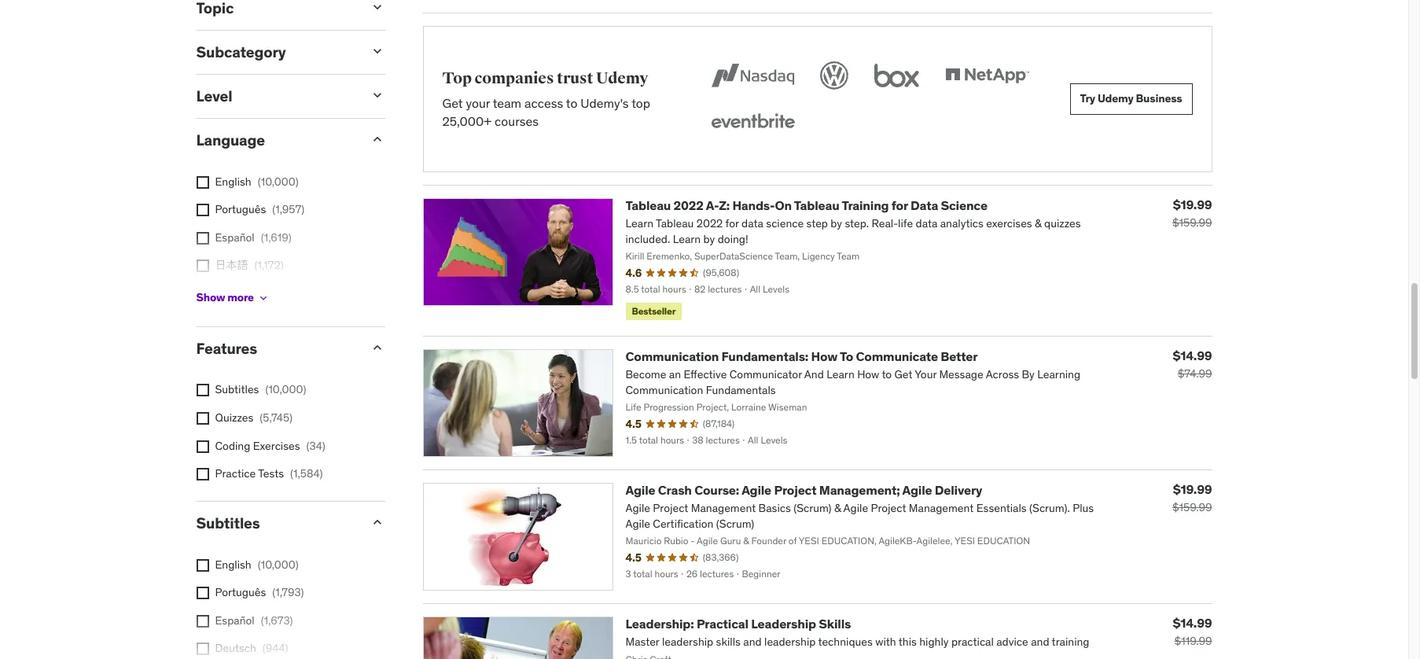 Task type: locate. For each thing, give the bounding box(es) containing it.
1 vertical spatial english (10,000)
[[215, 557, 299, 571]]

(10,000) for subtitles
[[258, 557, 299, 571]]

small image
[[369, 43, 385, 59], [369, 87, 385, 103], [369, 131, 385, 147], [369, 339, 385, 355], [369, 514, 385, 530]]

tests
[[258, 467, 284, 481]]

english for português (1,793)
[[215, 557, 251, 571]]

show more button
[[196, 282, 270, 314]]

português for português (1,793)
[[215, 585, 266, 599]]

tableau left 2022
[[626, 197, 671, 213]]

(10,000) up "(5,745)" on the left of page
[[265, 383, 306, 397]]

$159.99
[[1173, 215, 1212, 229], [1173, 500, 1212, 514]]

1 vertical spatial english
[[215, 557, 251, 571]]

0 vertical spatial português
[[215, 202, 266, 216]]

0 vertical spatial udemy
[[596, 68, 648, 88]]

5 xsmall image from the top
[[196, 587, 209, 599]]

2 $19.99 $159.99 from the top
[[1173, 481, 1212, 514]]

1 $19.99 from the top
[[1173, 196, 1212, 212]]

3 xsmall image from the top
[[196, 468, 209, 481]]

xsmall image left coding
[[196, 440, 209, 453]]

português (1,793)
[[215, 585, 304, 599]]

español for español (1,673)
[[215, 613, 255, 627]]

0 vertical spatial $19.99 $159.99
[[1173, 196, 1212, 229]]

0 vertical spatial english (10,000)
[[215, 174, 299, 188]]

2 $19.99 from the top
[[1173, 481, 1212, 497]]

subtitles down practice on the bottom left of the page
[[196, 513, 260, 532]]

2 xsmall image from the top
[[196, 232, 209, 244]]

1 vertical spatial udemy
[[1098, 92, 1134, 106]]

agile left crash
[[626, 482, 655, 498]]

english (10,000) up português (1,957)
[[215, 174, 299, 188]]

english
[[215, 174, 251, 188], [215, 557, 251, 571]]

quizzes
[[215, 411, 254, 425]]

1 agile from the left
[[626, 482, 655, 498]]

1 horizontal spatial udemy
[[1098, 92, 1134, 106]]

agile left the delivery
[[903, 482, 932, 498]]

0 vertical spatial español
[[215, 230, 255, 244]]

xsmall image down language
[[196, 176, 209, 188]]

english (10,000)
[[215, 174, 299, 188], [215, 557, 299, 571]]

(5,745)
[[260, 411, 293, 425]]

português up español (1,673)
[[215, 585, 266, 599]]

small image for subtitles
[[369, 514, 385, 530]]

1 english (10,000) from the top
[[215, 174, 299, 188]]

português
[[215, 202, 266, 216], [215, 585, 266, 599]]

english (10,000) for (1,957)
[[215, 174, 299, 188]]

$19.99 $159.99 for agile crash course: agile project management; agile delivery
[[1173, 481, 1212, 514]]

2 $159.99 from the top
[[1173, 500, 1212, 514]]

1 vertical spatial $19.99 $159.99
[[1173, 481, 1212, 514]]

español up 日本語
[[215, 230, 255, 244]]

xsmall image left deutsch (944)
[[196, 643, 209, 655]]

xsmall image for português (1,793)
[[196, 587, 209, 599]]

deutsch down 日本語
[[215, 286, 256, 300]]

2 small image from the top
[[369, 87, 385, 103]]

volkswagen image
[[817, 58, 851, 93]]

5 small image from the top
[[369, 514, 385, 530]]

xsmall image right more
[[257, 291, 270, 304]]

español (1,619)
[[215, 230, 292, 244]]

1 english from the top
[[215, 174, 251, 188]]

2 $14.99 from the top
[[1173, 615, 1212, 631]]

science
[[941, 197, 988, 213]]

small image for features
[[369, 339, 385, 355]]

1 small image from the top
[[369, 43, 385, 59]]

english (10,000) up português (1,793)
[[215, 557, 299, 571]]

1 vertical spatial español
[[215, 613, 255, 627]]

2 deutsch from the top
[[215, 641, 256, 655]]

xsmall image for english (10,000)
[[196, 559, 209, 571]]

english up português (1,957)
[[215, 174, 251, 188]]

top
[[632, 95, 650, 111]]

$14.99 up $74.99 on the bottom right of the page
[[1173, 348, 1212, 363]]

udemy
[[596, 68, 648, 88], [1098, 92, 1134, 106]]

1 vertical spatial português
[[215, 585, 266, 599]]

agile left project
[[742, 482, 772, 498]]

português up the español (1,619)
[[215, 202, 266, 216]]

$19.99 $159.99
[[1173, 196, 1212, 229], [1173, 481, 1212, 514]]

1 vertical spatial subtitles
[[196, 513, 260, 532]]

(10,000) up (1,793)
[[258, 557, 299, 571]]

1 $159.99 from the top
[[1173, 215, 1212, 229]]

communication
[[626, 348, 719, 364]]

1 horizontal spatial tableau
[[794, 197, 840, 213]]

try udemy business
[[1080, 92, 1182, 106]]

more
[[227, 290, 254, 305]]

deutsch
[[215, 286, 256, 300], [215, 641, 256, 655]]

0 vertical spatial $19.99
[[1173, 196, 1212, 212]]

2 português from the top
[[215, 585, 266, 599]]

(1,957)
[[272, 202, 304, 216]]

leadership:
[[626, 616, 694, 631]]

0 horizontal spatial agile
[[626, 482, 655, 498]]

1 español from the top
[[215, 230, 255, 244]]

practical
[[697, 616, 749, 631]]

udemy right try
[[1098, 92, 1134, 106]]

1 $19.99 $159.99 from the top
[[1173, 196, 1212, 229]]

2 english (10,000) from the top
[[215, 557, 299, 571]]

business
[[1136, 92, 1182, 106]]

subtitles up quizzes
[[215, 383, 259, 397]]

1 vertical spatial $19.99
[[1173, 481, 1212, 497]]

on
[[775, 197, 792, 213]]

(1,619)
[[261, 230, 292, 244]]

language button
[[196, 130, 357, 149]]

english up português (1,793)
[[215, 557, 251, 571]]

a-
[[706, 197, 719, 213]]

xsmall image left 日本語
[[196, 260, 209, 272]]

fundamentals:
[[722, 348, 809, 364]]

1 $14.99 from the top
[[1173, 348, 1212, 363]]

1 português from the top
[[215, 202, 266, 216]]

tableau right on
[[794, 197, 840, 213]]

deutsch down español (1,673)
[[215, 641, 256, 655]]

español up deutsch (944)
[[215, 613, 255, 627]]

4 xsmall image from the top
[[196, 559, 209, 571]]

1 vertical spatial deutsch
[[215, 641, 256, 655]]

1 vertical spatial $159.99
[[1173, 500, 1212, 514]]

$14.99
[[1173, 348, 1212, 363], [1173, 615, 1212, 631]]

subcategory button
[[196, 43, 357, 62]]

try
[[1080, 92, 1096, 106]]

0 vertical spatial $14.99
[[1173, 348, 1212, 363]]

subtitles for subtitles (10,000)
[[215, 383, 259, 397]]

1 vertical spatial $14.99
[[1173, 615, 1212, 631]]

xsmall image left quizzes
[[196, 412, 209, 425]]

agile crash course: agile project management; agile delivery
[[626, 482, 982, 498]]

1 xsmall image from the top
[[196, 204, 209, 216]]

tableau 2022 a-z: hands-on tableau training for data science
[[626, 197, 988, 213]]

1 vertical spatial (10,000)
[[265, 383, 306, 397]]

agile crash course: agile project management; agile delivery link
[[626, 482, 982, 498]]

subtitles
[[215, 383, 259, 397], [196, 513, 260, 532]]

xsmall image for quizzes
[[196, 412, 209, 425]]

eventbrite image
[[707, 105, 798, 140]]

show more
[[196, 290, 254, 305]]

coding
[[215, 439, 250, 453]]

0 horizontal spatial udemy
[[596, 68, 648, 88]]

español (1,673)
[[215, 613, 293, 627]]

3 small image from the top
[[369, 131, 385, 147]]

management;
[[819, 482, 900, 498]]

2 vertical spatial (10,000)
[[258, 557, 299, 571]]

6 xsmall image from the top
[[196, 615, 209, 627]]

xsmall image
[[196, 176, 209, 188], [196, 260, 209, 272], [257, 291, 270, 304], [196, 384, 209, 397], [196, 412, 209, 425], [196, 440, 209, 453], [196, 643, 209, 655]]

udemy up udemy's
[[596, 68, 648, 88]]

communicate
[[856, 348, 938, 364]]

$19.99
[[1173, 196, 1212, 212], [1173, 481, 1212, 497]]

0 vertical spatial english
[[215, 174, 251, 188]]

$159.99 for tableau 2022 a-z: hands-on tableau training for data science
[[1173, 215, 1212, 229]]

xsmall image for practice tests (1,584)
[[196, 468, 209, 481]]

(1,172)
[[254, 258, 284, 272]]

better
[[941, 348, 978, 364]]

xsmall image
[[196, 204, 209, 216], [196, 232, 209, 244], [196, 468, 209, 481], [196, 559, 209, 571], [196, 587, 209, 599], [196, 615, 209, 627]]

2 español from the top
[[215, 613, 255, 627]]

subtitles button
[[196, 513, 357, 532]]

netapp image
[[942, 58, 1032, 93]]

0 vertical spatial $159.99
[[1173, 215, 1212, 229]]

trust
[[557, 68, 593, 88]]

2 horizontal spatial agile
[[903, 482, 932, 498]]

to
[[566, 95, 578, 111]]

(1,793)
[[272, 585, 304, 599]]

$14.99 for communication fundamentals: how to communicate better
[[1173, 348, 1212, 363]]

(10,000)
[[258, 174, 299, 188], [265, 383, 306, 397], [258, 557, 299, 571]]

0 horizontal spatial tableau
[[626, 197, 671, 213]]

xsmall image down "features"
[[196, 384, 209, 397]]

(10,000) up (1,957)
[[258, 174, 299, 188]]

$14.99 up $119.99
[[1173, 615, 1212, 631]]

1 horizontal spatial agile
[[742, 482, 772, 498]]

1 deutsch from the top
[[215, 286, 256, 300]]

0 vertical spatial deutsch
[[215, 286, 256, 300]]

4 small image from the top
[[369, 339, 385, 355]]

0 vertical spatial subtitles
[[215, 383, 259, 397]]

language
[[196, 130, 265, 149]]

communication fundamentals: how to communicate better
[[626, 348, 978, 364]]

español for español (1,619)
[[215, 230, 255, 244]]

$19.99 for tableau 2022 a-z: hands-on tableau training for data science
[[1173, 196, 1212, 212]]

data
[[911, 197, 938, 213]]

tableau
[[626, 197, 671, 213], [794, 197, 840, 213]]

deutsch for deutsch
[[215, 286, 256, 300]]

2 english from the top
[[215, 557, 251, 571]]

leadership: practical leadership skills
[[626, 616, 851, 631]]

español
[[215, 230, 255, 244], [215, 613, 255, 627]]

how
[[811, 348, 838, 364]]

skills
[[819, 616, 851, 631]]



Task type: vqa. For each thing, say whether or not it's contained in the screenshot.
1st the Show from the bottom
no



Task type: describe. For each thing, give the bounding box(es) containing it.
$14.99 for leadership: practical leadership skills
[[1173, 615, 1212, 631]]

team
[[493, 95, 522, 111]]

3 agile from the left
[[903, 482, 932, 498]]

quizzes (5,745)
[[215, 411, 293, 425]]

2022
[[674, 197, 704, 213]]

$19.99 $159.99 for tableau 2022 a-z: hands-on tableau training for data science
[[1173, 196, 1212, 229]]

xsmall image inside show more button
[[257, 291, 270, 304]]

$19.99 for agile crash course: agile project management; agile delivery
[[1173, 481, 1212, 497]]

small image for level
[[369, 87, 385, 103]]

2 agile from the left
[[742, 482, 772, 498]]

$14.99 $119.99
[[1173, 615, 1212, 648]]

features
[[196, 339, 257, 358]]

your
[[466, 95, 490, 111]]

xsmall image for español (1,619)
[[196, 232, 209, 244]]

subtitles (10,000)
[[215, 383, 306, 397]]

coding exercises (34)
[[215, 439, 325, 453]]

xsmall image for deutsch
[[196, 643, 209, 655]]

$14.99 $74.99
[[1173, 348, 1212, 381]]

xsmall image for subtitles
[[196, 384, 209, 397]]

for
[[892, 197, 908, 213]]

xsmall image for english
[[196, 176, 209, 188]]

日本語
[[215, 258, 248, 272]]

(1,584)
[[290, 467, 323, 481]]

日本語 (1,172)
[[215, 258, 284, 272]]

training
[[842, 197, 889, 213]]

project
[[774, 482, 817, 498]]

$74.99
[[1178, 366, 1212, 381]]

xsmall image for 日本語
[[196, 260, 209, 272]]

subtitles for subtitles
[[196, 513, 260, 532]]

get
[[442, 95, 463, 111]]

practice
[[215, 467, 256, 481]]

hands-
[[733, 197, 775, 213]]

português for português (1,957)
[[215, 202, 266, 216]]

deutsch (944)
[[215, 641, 288, 655]]

português (1,957)
[[215, 202, 304, 216]]

z:
[[719, 197, 730, 213]]

level
[[196, 87, 232, 105]]

level button
[[196, 87, 357, 105]]

delivery
[[935, 482, 982, 498]]

course:
[[695, 482, 739, 498]]

deutsch for deutsch (944)
[[215, 641, 256, 655]]

box image
[[870, 58, 923, 93]]

xsmall image for español (1,673)
[[196, 615, 209, 627]]

(34)
[[306, 439, 325, 453]]

to
[[840, 348, 853, 364]]

nasdaq image
[[707, 58, 798, 93]]

companies
[[475, 68, 554, 88]]

english for português (1,957)
[[215, 174, 251, 188]]

subcategory
[[196, 43, 286, 62]]

top companies trust udemy get your team access to udemy's top 25,000+ courses
[[442, 68, 650, 129]]

features button
[[196, 339, 357, 358]]

xsmall image for coding
[[196, 440, 209, 453]]

$119.99
[[1175, 634, 1212, 648]]

small image
[[369, 0, 385, 15]]

crash
[[658, 482, 692, 498]]

leadership
[[751, 616, 816, 631]]

small image for language
[[369, 131, 385, 147]]

$159.99 for agile crash course: agile project management; agile delivery
[[1173, 500, 1212, 514]]

0 vertical spatial (10,000)
[[258, 174, 299, 188]]

xsmall image for português (1,957)
[[196, 204, 209, 216]]

communication fundamentals: how to communicate better link
[[626, 348, 978, 364]]

2 tableau from the left
[[794, 197, 840, 213]]

try udemy business link
[[1070, 83, 1193, 115]]

access
[[525, 95, 563, 111]]

udemy's
[[581, 95, 629, 111]]

small image for subcategory
[[369, 43, 385, 59]]

exercises
[[253, 439, 300, 453]]

practice tests (1,584)
[[215, 467, 323, 481]]

(944)
[[263, 641, 288, 655]]

(1,673)
[[261, 613, 293, 627]]

english (10,000) for (1,793)
[[215, 557, 299, 571]]

(10,000) for features
[[265, 383, 306, 397]]

courses
[[495, 113, 539, 129]]

1 tableau from the left
[[626, 197, 671, 213]]

show
[[196, 290, 225, 305]]

tableau 2022 a-z: hands-on tableau training for data science link
[[626, 197, 988, 213]]

udemy inside top companies trust udemy get your team access to udemy's top 25,000+ courses
[[596, 68, 648, 88]]

25,000+
[[442, 113, 492, 129]]

leadership: practical leadership skills link
[[626, 616, 851, 631]]

top
[[442, 68, 472, 88]]



